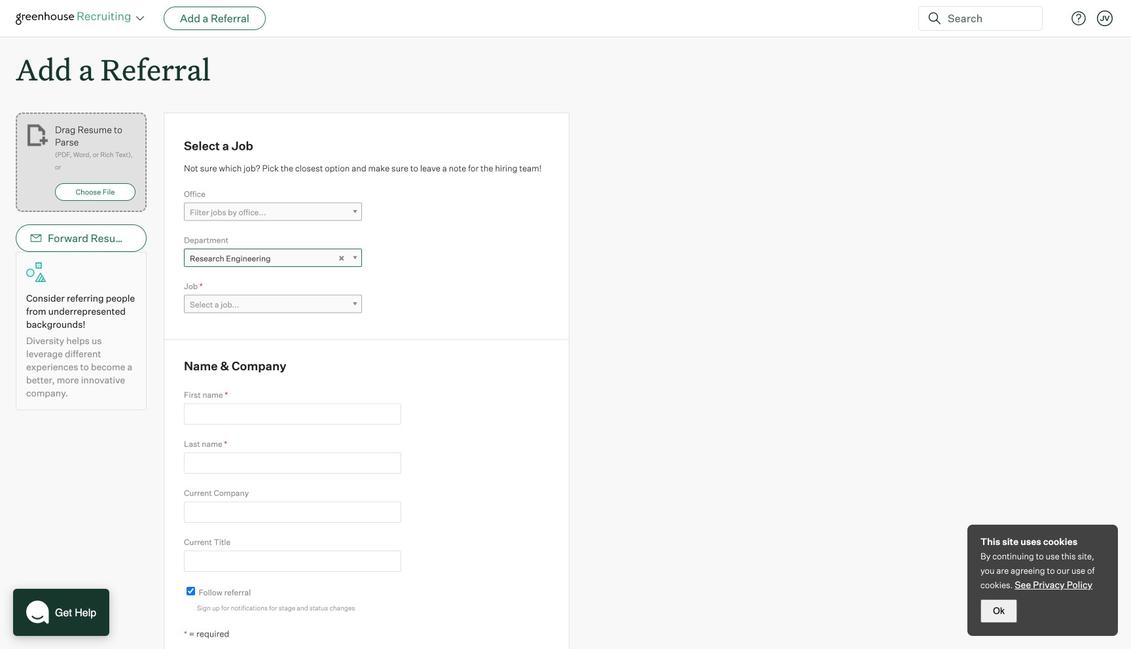 Task type: vqa. For each thing, say whether or not it's contained in the screenshot.
the topmost create goal
no



Task type: locate. For each thing, give the bounding box(es) containing it.
None checkbox
[[187, 587, 195, 596]]

None text field
[[184, 404, 401, 425], [184, 453, 401, 474], [184, 502, 401, 523], [184, 404, 401, 425], [184, 453, 401, 474], [184, 502, 401, 523]]

None text field
[[184, 551, 401, 572]]



Task type: describe. For each thing, give the bounding box(es) containing it.
Top navigation search text field
[[943, 5, 1034, 31]]

switch applications image
[[135, 12, 145, 25]]

switch applications element
[[132, 10, 148, 26]]



